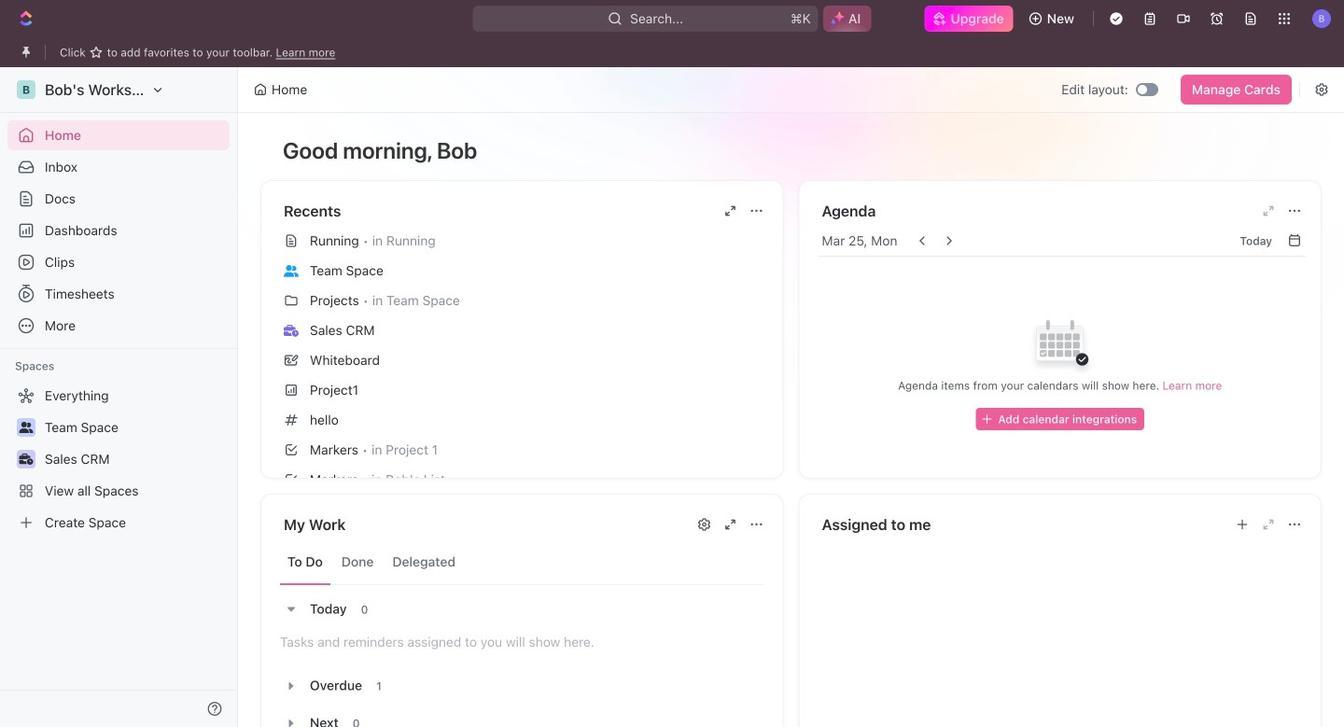 Task type: locate. For each thing, give the bounding box(es) containing it.
0 horizontal spatial business time image
[[19, 454, 33, 465]]

tab list
[[280, 540, 764, 585]]

user group image
[[284, 265, 299, 277], [19, 422, 33, 433]]

business time image
[[284, 325, 299, 337], [19, 454, 33, 465]]

1 vertical spatial user group image
[[19, 422, 33, 433]]

1 vertical spatial business time image
[[19, 454, 33, 465]]

0 vertical spatial business time image
[[284, 325, 299, 337]]

tree
[[7, 381, 230, 538]]

0 horizontal spatial user group image
[[19, 422, 33, 433]]

1 horizontal spatial user group image
[[284, 265, 299, 277]]

user group image inside tree
[[19, 422, 33, 433]]



Task type: vqa. For each thing, say whether or not it's contained in the screenshot.
tree on the left bottom within Sidebar 'navigation'
yes



Task type: describe. For each thing, give the bounding box(es) containing it.
tree inside sidebar navigation
[[7, 381, 230, 538]]

1 horizontal spatial business time image
[[284, 325, 299, 337]]

business time image inside sidebar navigation
[[19, 454, 33, 465]]

0 vertical spatial user group image
[[284, 265, 299, 277]]

bob's workspace, , element
[[17, 80, 35, 99]]

sidebar navigation
[[0, 67, 242, 727]]



